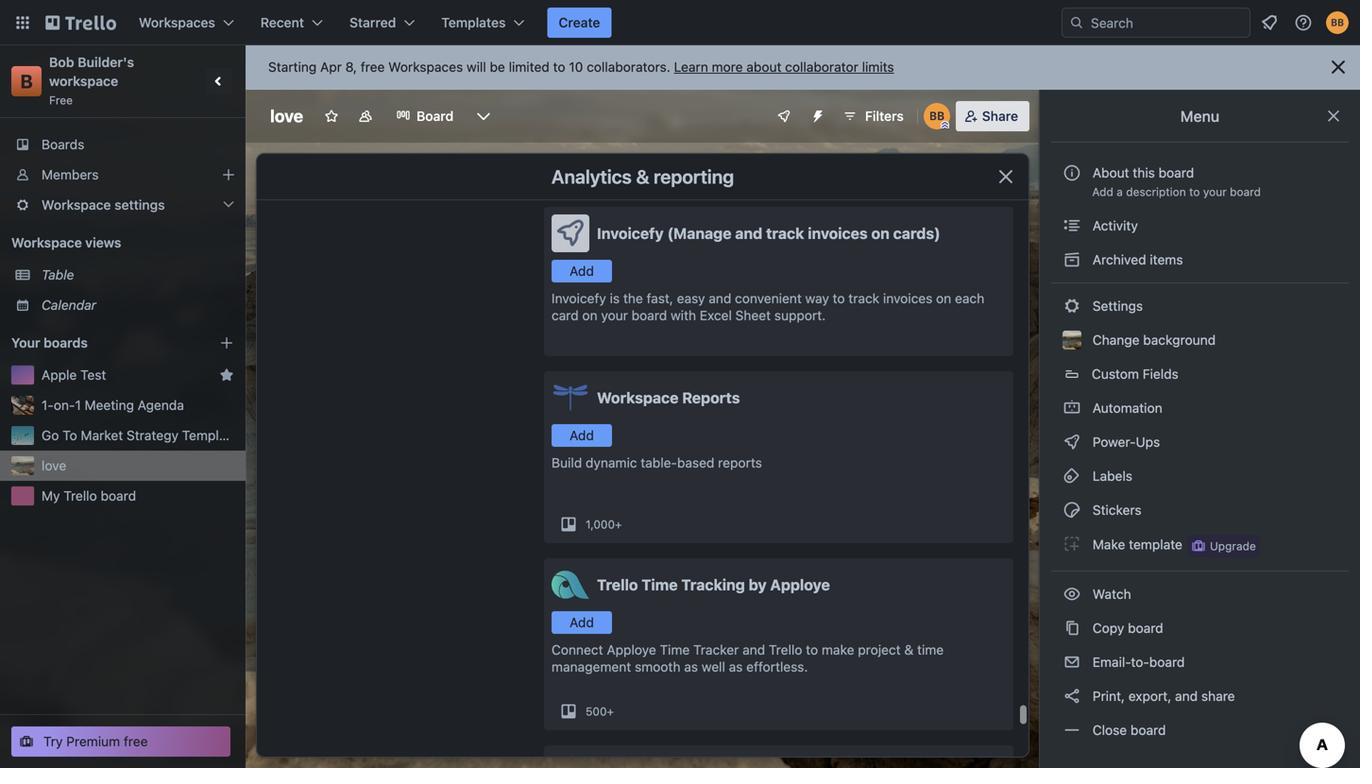 Task type: locate. For each thing, give the bounding box(es) containing it.
to left the make at the right bottom of the page
[[806, 642, 818, 658]]

based
[[677, 455, 715, 471]]

with
[[671, 308, 696, 323]]

add up "connect"
[[570, 615, 594, 630]]

try premium free button
[[11, 727, 231, 757]]

0 vertical spatial love
[[270, 106, 303, 126]]

bob builder's workspace link
[[49, 54, 138, 89]]

sm image for close board
[[1063, 721, 1082, 740]]

1 horizontal spatial apploye
[[770, 576, 830, 594]]

and inside invoicefy is the fast, easy and convenient way to track invoices on each card on your board with excel sheet support.
[[709, 291, 732, 306]]

board inside "link"
[[1131, 722, 1166, 738]]

sm image
[[1063, 250, 1082, 269], [1063, 297, 1082, 316], [1063, 399, 1082, 418], [1063, 433, 1082, 452], [1063, 467, 1082, 486], [1063, 585, 1082, 604], [1063, 619, 1082, 638], [1063, 653, 1082, 672], [1063, 687, 1082, 706]]

500 +
[[586, 705, 614, 718]]

recent button
[[249, 8, 334, 38]]

invoicefy down analytics & reporting
[[597, 224, 664, 242]]

sm image inside the archived items link
[[1063, 250, 1082, 269]]

1 vertical spatial on
[[936, 291, 952, 306]]

your up activity link
[[1204, 185, 1227, 198]]

bob builder (bobbuilder40) image
[[924, 103, 950, 129]]

open information menu image
[[1294, 13, 1313, 32]]

and up excel
[[709, 291, 732, 306]]

1 horizontal spatial free
[[361, 59, 385, 75]]

invoicefy up card
[[552, 291, 606, 306]]

about this board add a description to your board
[[1093, 165, 1261, 198]]

sm image left close
[[1063, 721, 1082, 740]]

0 vertical spatial track
[[766, 224, 804, 242]]

0 horizontal spatial apploye
[[607, 642, 656, 658]]

your boards with 5 items element
[[11, 332, 191, 354]]

1 horizontal spatial invoices
[[883, 291, 933, 306]]

workspace settings button
[[0, 190, 246, 220]]

1 vertical spatial +
[[607, 705, 614, 718]]

2 add button from the top
[[552, 424, 612, 447]]

invoices left each
[[883, 291, 933, 306]]

1 horizontal spatial your
[[1204, 185, 1227, 198]]

love inside board name text box
[[270, 106, 303, 126]]

board up print, export, and share
[[1150, 654, 1185, 670]]

sm image left make
[[1063, 535, 1082, 554]]

starting
[[268, 59, 317, 75]]

your
[[1204, 185, 1227, 198], [601, 308, 628, 323]]

1 vertical spatial free
[[124, 734, 148, 749]]

sm image left activity
[[1063, 216, 1082, 235]]

workspace
[[42, 197, 111, 213], [11, 235, 82, 250], [597, 389, 679, 407]]

board down love link
[[101, 488, 136, 504]]

bob builder (bobbuilder40) image
[[1327, 11, 1349, 34]]

activity link
[[1052, 211, 1349, 241]]

upgrade
[[1210, 540, 1256, 553]]

0 vertical spatial free
[[361, 59, 385, 75]]

&
[[636, 165, 650, 188], [905, 642, 914, 658]]

copy board
[[1089, 620, 1164, 636]]

3 add button from the top
[[552, 611, 612, 634]]

the
[[623, 291, 643, 306]]

(manage
[[668, 224, 732, 242]]

2 sm image from the top
[[1063, 501, 1082, 520]]

trello down 1,000 +
[[597, 576, 638, 594]]

time left "tracking"
[[642, 576, 678, 594]]

0 horizontal spatial track
[[766, 224, 804, 242]]

a
[[1117, 185, 1123, 198]]

add button up build
[[552, 424, 612, 447]]

stickers link
[[1052, 495, 1349, 525]]

build dynamic table-based reports
[[552, 455, 762, 471]]

add left a
[[1093, 185, 1114, 198]]

workspaces inside dropdown button
[[139, 15, 215, 30]]

board up activity link
[[1230, 185, 1261, 198]]

3 sm image from the top
[[1063, 399, 1082, 418]]

workspaces
[[139, 15, 215, 30], [388, 59, 463, 75]]

analytics
[[552, 165, 632, 188]]

1 add button from the top
[[552, 260, 612, 283]]

1 vertical spatial time
[[660, 642, 690, 658]]

tracker
[[694, 642, 739, 658]]

apploye right by
[[770, 576, 830, 594]]

0 vertical spatial &
[[636, 165, 650, 188]]

sm image inside stickers link
[[1063, 501, 1082, 520]]

back to home image
[[45, 8, 116, 38]]

invoices
[[808, 224, 868, 242], [883, 291, 933, 306]]

as left well
[[684, 659, 698, 675]]

views
[[85, 235, 121, 250]]

reports
[[718, 455, 762, 471]]

apple
[[42, 367, 77, 383]]

& left time
[[905, 642, 914, 658]]

collaborators.
[[587, 59, 671, 75]]

0 vertical spatial +
[[615, 518, 622, 531]]

3 sm image from the top
[[1063, 535, 1082, 554]]

time inside connect apploye time tracker and trello to make project & time management smooth as well as effortless.
[[660, 642, 690, 658]]

2 vertical spatial add button
[[552, 611, 612, 634]]

free right 8,
[[361, 59, 385, 75]]

board inside invoicefy is the fast, easy and convenient way to track invoices on each card on your board with excel sheet support.
[[632, 308, 667, 323]]

table link
[[42, 266, 234, 284]]

0 vertical spatial invoices
[[808, 224, 868, 242]]

1 horizontal spatial as
[[729, 659, 743, 675]]

0 horizontal spatial workspaces
[[139, 15, 215, 30]]

board down fast,
[[632, 308, 667, 323]]

workspace navigation collapse icon image
[[206, 68, 232, 94]]

1 vertical spatial love
[[42, 458, 66, 473]]

board down export, at the bottom of page
[[1131, 722, 1166, 738]]

track
[[766, 224, 804, 242], [849, 291, 880, 306]]

4 sm image from the top
[[1063, 721, 1082, 740]]

7 sm image from the top
[[1063, 619, 1082, 638]]

sm image left automation
[[1063, 399, 1082, 418]]

labels link
[[1052, 461, 1349, 491]]

board link
[[385, 101, 465, 131]]

connect apploye time tracker and trello to make project & time management smooth as well as effortless.
[[552, 642, 944, 675]]

8 sm image from the top
[[1063, 653, 1082, 672]]

sm image left email-
[[1063, 653, 1082, 672]]

on-
[[54, 397, 75, 413]]

0 notifications image
[[1259, 11, 1281, 34]]

sm image left archived
[[1063, 250, 1082, 269]]

limited
[[509, 59, 550, 75]]

invoices up way
[[808, 224, 868, 242]]

love left star or unstar board icon
[[270, 106, 303, 126]]

1 vertical spatial add button
[[552, 424, 612, 447]]

workspaces up board link
[[388, 59, 463, 75]]

sm image inside the automation link
[[1063, 399, 1082, 418]]

0 vertical spatial add button
[[552, 260, 612, 283]]

1 horizontal spatial workspaces
[[388, 59, 463, 75]]

free right premium
[[124, 734, 148, 749]]

add button up "connect"
[[552, 611, 612, 634]]

dynamic
[[586, 455, 637, 471]]

labels
[[1089, 468, 1133, 484]]

sm image inside labels link
[[1063, 467, 1082, 486]]

will
[[467, 59, 486, 75]]

upgrade button
[[1188, 535, 1260, 557]]

0 vertical spatial trello
[[64, 488, 97, 504]]

bob
[[49, 54, 74, 70]]

1 vertical spatial &
[[905, 642, 914, 658]]

time up smooth
[[660, 642, 690, 658]]

& right analytics
[[636, 165, 650, 188]]

+ down dynamic
[[615, 518, 622, 531]]

change background link
[[1052, 325, 1349, 355]]

sm image inside activity link
[[1063, 216, 1082, 235]]

1 vertical spatial workspace
[[11, 235, 82, 250]]

love up my
[[42, 458, 66, 473]]

templates
[[442, 15, 506, 30]]

on left each
[[936, 291, 952, 306]]

sm image inside the copy board link
[[1063, 619, 1082, 638]]

2 horizontal spatial on
[[936, 291, 952, 306]]

1 sm image from the top
[[1063, 250, 1082, 269]]

free inside try premium free button
[[124, 734, 148, 749]]

sm image left 'watch'
[[1063, 585, 1082, 604]]

close board link
[[1052, 715, 1349, 745]]

1 vertical spatial trello
[[597, 576, 638, 594]]

calendar link
[[42, 296, 234, 315]]

your down is
[[601, 308, 628, 323]]

invoicefy inside invoicefy is the fast, easy and convenient way to track invoices on each card on your board with excel sheet support.
[[552, 291, 606, 306]]

to right way
[[833, 291, 845, 306]]

1 sm image from the top
[[1063, 216, 1082, 235]]

2 horizontal spatial trello
[[769, 642, 803, 658]]

add for invoicefy (manage and track invoices on cards)
[[570, 263, 594, 279]]

0 horizontal spatial as
[[684, 659, 698, 675]]

settings link
[[1052, 291, 1349, 321]]

go to market strategy template
[[42, 428, 238, 443]]

2 vertical spatial workspace
[[597, 389, 679, 407]]

+ down management
[[607, 705, 614, 718]]

sm image for print, export, and share
[[1063, 687, 1082, 706]]

1 horizontal spatial +
[[615, 518, 622, 531]]

sm image left copy
[[1063, 619, 1082, 638]]

workspace up the "table"
[[11, 235, 82, 250]]

test
[[80, 367, 106, 383]]

add board image
[[219, 335, 234, 351]]

limits
[[862, 59, 894, 75]]

sm image for automation
[[1063, 399, 1082, 418]]

sm image left settings
[[1063, 297, 1082, 316]]

invoicefy is the fast, easy and convenient way to track invoices on each card on your board with excel sheet support.
[[552, 291, 985, 323]]

ups
[[1136, 434, 1161, 450]]

invoicefy
[[597, 224, 664, 242], [552, 291, 606, 306]]

0 vertical spatial workspace
[[42, 197, 111, 213]]

starred
[[350, 15, 396, 30]]

sm image
[[1063, 216, 1082, 235], [1063, 501, 1082, 520], [1063, 535, 1082, 554], [1063, 721, 1082, 740]]

1 horizontal spatial &
[[905, 642, 914, 658]]

0 horizontal spatial free
[[124, 734, 148, 749]]

trello up the effortless.
[[769, 642, 803, 658]]

apr
[[320, 59, 342, 75]]

sm image inside close board "link"
[[1063, 721, 1082, 740]]

sm image left "print,"
[[1063, 687, 1082, 706]]

workspaces up workspace navigation collapse icon
[[139, 15, 215, 30]]

email-to-board
[[1089, 654, 1185, 670]]

add up build
[[570, 428, 594, 443]]

workspace settings
[[42, 197, 165, 213]]

1 horizontal spatial track
[[849, 291, 880, 306]]

apploye up smooth
[[607, 642, 656, 658]]

sm image for watch
[[1063, 585, 1082, 604]]

2 vertical spatial on
[[582, 308, 598, 323]]

sm image inside print, export, and share 'link'
[[1063, 687, 1082, 706]]

track up "convenient"
[[766, 224, 804, 242]]

0 horizontal spatial your
[[601, 308, 628, 323]]

track right way
[[849, 291, 880, 306]]

excel
[[700, 308, 732, 323]]

& inside connect apploye time tracker and trello to make project & time management smooth as well as effortless.
[[905, 642, 914, 658]]

workspace
[[49, 73, 118, 89]]

workspace views
[[11, 235, 121, 250]]

go
[[42, 428, 59, 443]]

0 vertical spatial invoicefy
[[597, 224, 664, 242]]

workspace inside popup button
[[42, 197, 111, 213]]

customize views image
[[474, 107, 493, 126]]

about
[[747, 59, 782, 75]]

0 vertical spatial workspaces
[[139, 15, 215, 30]]

and left share
[[1175, 688, 1198, 704]]

custom fields button
[[1052, 359, 1349, 389]]

export,
[[1129, 688, 1172, 704]]

board up the to-
[[1128, 620, 1164, 636]]

members link
[[0, 160, 246, 190]]

8,
[[346, 59, 357, 75]]

automation image
[[803, 101, 830, 128]]

love link
[[42, 456, 234, 475]]

workspace for workspace settings
[[42, 197, 111, 213]]

9 sm image from the top
[[1063, 687, 1082, 706]]

add button
[[552, 260, 612, 283], [552, 424, 612, 447], [552, 611, 612, 634]]

to up activity link
[[1190, 185, 1200, 198]]

sm image inside settings link
[[1063, 297, 1082, 316]]

1 horizontal spatial love
[[270, 106, 303, 126]]

4 sm image from the top
[[1063, 433, 1082, 452]]

1 vertical spatial apploye
[[607, 642, 656, 658]]

archived items
[[1089, 252, 1183, 267]]

workspace for workspace reports
[[597, 389, 679, 407]]

+ for trello time tracking by apploye
[[607, 705, 614, 718]]

and up the effortless.
[[743, 642, 766, 658]]

0 horizontal spatial invoices
[[808, 224, 868, 242]]

sm image left labels
[[1063, 467, 1082, 486]]

1 vertical spatial invoicefy
[[552, 291, 606, 306]]

board
[[1159, 165, 1195, 180], [1230, 185, 1261, 198], [632, 308, 667, 323], [101, 488, 136, 504], [1128, 620, 1164, 636], [1150, 654, 1185, 670], [1131, 722, 1166, 738]]

1 vertical spatial track
[[849, 291, 880, 306]]

0 vertical spatial your
[[1204, 185, 1227, 198]]

1 vertical spatial your
[[601, 308, 628, 323]]

connect
[[552, 642, 603, 658]]

support.
[[775, 308, 826, 323]]

2 vertical spatial trello
[[769, 642, 803, 658]]

6 sm image from the top
[[1063, 585, 1082, 604]]

2 as from the left
[[729, 659, 743, 675]]

on left cards)
[[872, 224, 890, 242]]

0 horizontal spatial +
[[607, 705, 614, 718]]

bob builder's workspace free
[[49, 54, 138, 107]]

1 vertical spatial invoices
[[883, 291, 933, 306]]

1 horizontal spatial on
[[872, 224, 890, 242]]

add button for invoicefy
[[552, 260, 612, 283]]

workspace down members at the top
[[42, 197, 111, 213]]

add up card
[[570, 263, 594, 279]]

sm image left power-
[[1063, 433, 1082, 452]]

boards link
[[0, 129, 246, 160]]

sm image inside watch link
[[1063, 585, 1082, 604]]

custom
[[1092, 366, 1139, 382]]

500
[[586, 705, 607, 718]]

sm image inside email-to-board link
[[1063, 653, 1082, 672]]

2 sm image from the top
[[1063, 297, 1082, 316]]

add button up is
[[552, 260, 612, 283]]

workspace up build dynamic table-based reports
[[597, 389, 679, 407]]

as right well
[[729, 659, 743, 675]]

trello right my
[[64, 488, 97, 504]]

and inside 'link'
[[1175, 688, 1198, 704]]

5 sm image from the top
[[1063, 467, 1082, 486]]

add button for trello
[[552, 611, 612, 634]]

sm image left stickers
[[1063, 501, 1082, 520]]

starting apr 8, free workspaces will be limited to 10 collaborators. learn more about collaborator limits
[[268, 59, 894, 75]]

on right card
[[582, 308, 598, 323]]

sm image inside power-ups link
[[1063, 433, 1082, 452]]

0 vertical spatial time
[[642, 576, 678, 594]]



Task type: describe. For each thing, give the bounding box(es) containing it.
0 vertical spatial apploye
[[770, 576, 830, 594]]

is
[[610, 291, 620, 306]]

boards
[[42, 137, 84, 152]]

to inside connect apploye time tracker and trello to make project & time management smooth as well as effortless.
[[806, 642, 818, 658]]

primary element
[[0, 0, 1361, 45]]

table
[[42, 267, 74, 283]]

create
[[559, 15, 600, 30]]

0 vertical spatial on
[[872, 224, 890, 242]]

invoices inside invoicefy is the fast, easy and convenient way to track invoices on each card on your board with excel sheet support.
[[883, 291, 933, 306]]

+ for workspace reports
[[615, 518, 622, 531]]

meeting
[[85, 397, 134, 413]]

workspace reports
[[597, 389, 740, 407]]

0 horizontal spatial love
[[42, 458, 66, 473]]

sm image for email-to-board
[[1063, 653, 1082, 672]]

templates button
[[430, 8, 536, 38]]

about
[[1093, 165, 1130, 180]]

by
[[749, 576, 767, 594]]

menu
[[1181, 107, 1220, 125]]

agenda
[[138, 397, 184, 413]]

try
[[43, 734, 63, 749]]

strategy
[[127, 428, 179, 443]]

to inside "about this board add a description to your board"
[[1190, 185, 1200, 198]]

change
[[1093, 332, 1140, 348]]

close
[[1093, 722, 1127, 738]]

0 horizontal spatial on
[[582, 308, 598, 323]]

apple test link
[[42, 366, 212, 385]]

board up the description
[[1159, 165, 1195, 180]]

cards)
[[893, 224, 941, 242]]

calendar
[[42, 297, 96, 313]]

make
[[1093, 537, 1126, 552]]

to inside invoicefy is the fast, easy and convenient way to track invoices on each card on your board with excel sheet support.
[[833, 291, 845, 306]]

try premium free
[[43, 734, 148, 749]]

your
[[11, 335, 40, 351]]

1 as from the left
[[684, 659, 698, 675]]

invoicefy for invoicefy (manage and track invoices on cards)
[[597, 224, 664, 242]]

stickers
[[1089, 502, 1142, 518]]

sm image for labels
[[1063, 467, 1082, 486]]

power-
[[1093, 434, 1136, 450]]

workspace visible image
[[358, 109, 373, 124]]

your inside "about this board add a description to your board"
[[1204, 185, 1227, 198]]

sm image for make template
[[1063, 535, 1082, 554]]

reporting
[[654, 165, 734, 188]]

1-
[[42, 397, 54, 413]]

close board
[[1089, 722, 1166, 738]]

b link
[[11, 66, 42, 96]]

management
[[552, 659, 631, 675]]

1-on-1 meeting agenda
[[42, 397, 184, 413]]

star or unstar board image
[[324, 109, 339, 124]]

workspaces button
[[128, 8, 246, 38]]

Board name text field
[[261, 101, 313, 131]]

add for trello time tracking by apploye
[[570, 615, 594, 630]]

more
[[712, 59, 743, 75]]

make template
[[1089, 537, 1183, 552]]

my
[[42, 488, 60, 504]]

market
[[81, 428, 123, 443]]

recent
[[261, 15, 304, 30]]

add for workspace reports
[[570, 428, 594, 443]]

easy
[[677, 291, 705, 306]]

share button
[[956, 101, 1030, 131]]

0 horizontal spatial &
[[636, 165, 650, 188]]

and inside connect apploye time tracker and trello to make project & time management smooth as well as effortless.
[[743, 642, 766, 658]]

template
[[1129, 537, 1183, 552]]

project
[[858, 642, 901, 658]]

share
[[982, 108, 1019, 124]]

invoicefy for invoicefy is the fast, easy and convenient way to track invoices on each card on your board with excel sheet support.
[[552, 291, 606, 306]]

1,000
[[586, 518, 615, 531]]

1
[[75, 397, 81, 413]]

well
[[702, 659, 726, 675]]

and right (manage
[[735, 224, 763, 242]]

0 horizontal spatial trello
[[64, 488, 97, 504]]

power-ups link
[[1052, 427, 1349, 457]]

starred button
[[338, 8, 426, 38]]

build
[[552, 455, 582, 471]]

sm image for stickers
[[1063, 501, 1082, 520]]

watch link
[[1052, 579, 1349, 609]]

sm image for copy board
[[1063, 619, 1082, 638]]

table-
[[641, 455, 677, 471]]

convenient
[[735, 291, 802, 306]]

trello inside connect apploye time tracker and trello to make project & time management smooth as well as effortless.
[[769, 642, 803, 658]]

copy
[[1093, 620, 1125, 636]]

1 vertical spatial workspaces
[[388, 59, 463, 75]]

archived
[[1093, 252, 1147, 267]]

power-ups
[[1089, 434, 1164, 450]]

learn
[[674, 59, 708, 75]]

your boards
[[11, 335, 88, 351]]

b
[[20, 70, 33, 92]]

invoicefy (manage and track invoices on cards)
[[597, 224, 941, 242]]

sm image for power-ups
[[1063, 433, 1082, 452]]

sm image for activity
[[1063, 216, 1082, 235]]

workspace for workspace views
[[11, 235, 82, 250]]

apple test
[[42, 367, 106, 383]]

trello time tracking by apploye
[[597, 576, 830, 594]]

your inside invoicefy is the fast, easy and convenient way to track invoices on each card on your board with excel sheet support.
[[601, 308, 628, 323]]

search image
[[1070, 15, 1085, 30]]

custom fields
[[1092, 366, 1179, 382]]

Search field
[[1085, 9, 1250, 37]]

time
[[918, 642, 944, 658]]

sm image for settings
[[1063, 297, 1082, 316]]

10
[[569, 59, 583, 75]]

to left 10
[[553, 59, 566, 75]]

this
[[1133, 165, 1155, 180]]

print, export, and share
[[1089, 688, 1235, 704]]

change background
[[1089, 332, 1216, 348]]

track inside invoicefy is the fast, easy and convenient way to track invoices on each card on your board with excel sheet support.
[[849, 291, 880, 306]]

premium
[[66, 734, 120, 749]]

apploye inside connect apploye time tracker and trello to make project & time management smooth as well as effortless.
[[607, 642, 656, 658]]

template
[[182, 428, 238, 443]]

settings
[[1089, 298, 1143, 314]]

email-
[[1093, 654, 1131, 670]]

automation link
[[1052, 393, 1349, 423]]

1 horizontal spatial trello
[[597, 576, 638, 594]]

reports
[[682, 389, 740, 407]]

starred icon image
[[219, 368, 234, 383]]

power ups image
[[777, 109, 792, 124]]

each
[[955, 291, 985, 306]]

smooth
[[635, 659, 681, 675]]

sm image for archived items
[[1063, 250, 1082, 269]]

add button for workspace
[[552, 424, 612, 447]]

make
[[822, 642, 855, 658]]

this member is an admin of this board. image
[[941, 121, 949, 129]]

filters button
[[837, 101, 910, 131]]

print, export, and share link
[[1052, 681, 1349, 711]]

be
[[490, 59, 505, 75]]

members
[[42, 167, 99, 182]]

filters
[[865, 108, 904, 124]]

free
[[49, 94, 73, 107]]

sheet
[[736, 308, 771, 323]]

add inside "about this board add a description to your board"
[[1093, 185, 1114, 198]]

to
[[63, 428, 77, 443]]

go to market strategy template link
[[42, 426, 238, 445]]



Task type: vqa. For each thing, say whether or not it's contained in the screenshot.
the Invoicefy (Manage and track invoices on cards)
yes



